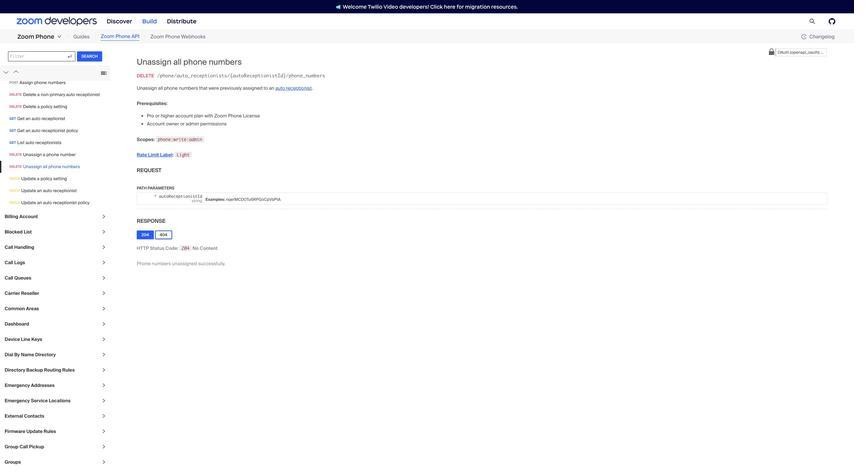Task type: locate. For each thing, give the bounding box(es) containing it.
status
[[150, 245, 165, 251]]

zoom phone api
[[101, 33, 139, 40]]

204 up http
[[142, 232, 149, 238]]

api
[[132, 33, 139, 40]]

1 zoom from the left
[[17, 33, 34, 40]]

phone down http
[[137, 261, 151, 267]]

github image
[[829, 18, 836, 25]]

1 horizontal spatial 204
[[182, 246, 190, 251]]

204 inside button
[[142, 232, 149, 238]]

zoom phone
[[17, 33, 54, 40]]

phone for zoom phone api
[[116, 33, 130, 40]]

phone left the "webhooks"
[[165, 33, 180, 40]]

1 horizontal spatial zoom
[[101, 33, 114, 40]]

changelog
[[810, 33, 835, 40]]

guides
[[73, 33, 90, 40]]

notification image
[[336, 5, 343, 9], [336, 5, 341, 9]]

zoom for zoom phone api
[[101, 33, 114, 40]]

0 vertical spatial 204
[[142, 232, 149, 238]]

3 zoom from the left
[[151, 33, 164, 40]]

welcome twilio video developers! click here for migration resources.
[[343, 4, 518, 10]]

changelog link
[[802, 33, 835, 40]]

for
[[457, 4, 464, 10]]

numbers
[[152, 261, 171, 267]]

zoom
[[17, 33, 34, 40], [101, 33, 114, 40], [151, 33, 164, 40]]

zoom phone webhooks link
[[151, 33, 206, 40]]

phone left api
[[116, 33, 130, 40]]

phone
[[35, 33, 54, 40], [116, 33, 130, 40], [165, 33, 180, 40], [137, 261, 151, 267]]

webhooks
[[181, 33, 206, 40]]

204
[[142, 232, 149, 238], [182, 246, 190, 251]]

here
[[444, 4, 456, 10]]

migration
[[465, 4, 491, 10]]

down image
[[57, 35, 61, 39]]

2 horizontal spatial zoom
[[151, 33, 164, 40]]

zoom for zoom phone webhooks
[[151, 33, 164, 40]]

0 horizontal spatial zoom
[[17, 33, 34, 40]]

zoom phone api link
[[101, 33, 139, 41]]

phone numbers unassigned successfully.
[[137, 261, 225, 267]]

zoom phone webhooks
[[151, 33, 206, 40]]

content
[[200, 245, 218, 251]]

resources.
[[492, 4, 518, 10]]

0 horizontal spatial 204
[[142, 232, 149, 238]]

guides link
[[73, 33, 90, 40]]

phone left down image
[[35, 33, 54, 40]]

video
[[384, 4, 398, 10]]

2 zoom from the left
[[101, 33, 114, 40]]

1 vertical spatial 204
[[182, 246, 190, 251]]

204 left no
[[182, 246, 190, 251]]

404
[[160, 232, 168, 238]]

history image
[[802, 34, 807, 39]]



Task type: describe. For each thing, give the bounding box(es) containing it.
welcome
[[343, 4, 367, 10]]

request
[[137, 167, 162, 174]]

code:
[[166, 245, 179, 251]]

parameters
[[148, 186, 175, 191]]

no
[[193, 245, 199, 251]]

search image
[[810, 18, 816, 24]]

http status code: 204 no content
[[137, 245, 218, 251]]

http
[[137, 245, 149, 251]]

welcome twilio video developers! click here for migration resources. link
[[330, 3, 525, 10]]

developers!
[[400, 4, 429, 10]]

successfully.
[[198, 261, 225, 267]]

204 button
[[137, 231, 154, 239]]

response
[[137, 218, 166, 225]]

phone for zoom phone
[[35, 33, 54, 40]]

search image
[[810, 18, 816, 24]]

zoom for zoom phone
[[17, 33, 34, 40]]

history image
[[802, 34, 810, 39]]

twilio
[[368, 4, 383, 10]]

click
[[431, 4, 443, 10]]

zoom developer logo image
[[17, 17, 97, 26]]

204 inside 'http status code: 204 no content'
[[182, 246, 190, 251]]

path parameters
[[137, 186, 175, 191]]

path
[[137, 186, 147, 191]]

unassigned
[[172, 261, 197, 267]]

404 button
[[155, 231, 172, 239]]

phone for zoom phone webhooks
[[165, 33, 180, 40]]

github image
[[829, 18, 836, 25]]



Task type: vqa. For each thing, say whether or not it's contained in the screenshot.
Video
yes



